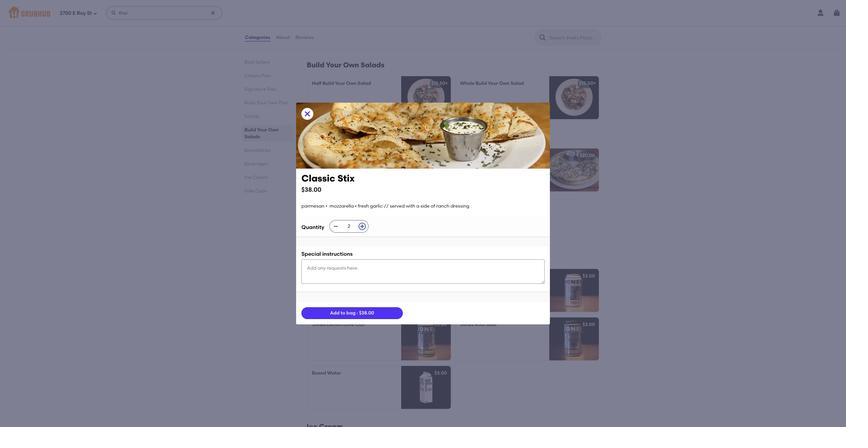 Task type: locate. For each thing, give the bounding box(es) containing it.
1 vertical spatial beverages
[[307, 254, 343, 262]]

$38.00
[[301, 186, 321, 194], [359, 311, 374, 316]]

svg image
[[111, 10, 116, 16], [210, 10, 216, 16], [93, 11, 97, 15], [303, 110, 311, 118], [333, 224, 338, 229], [360, 224, 365, 229]]

side cups
[[245, 188, 267, 194]]

served inside 'classic with buffalo sauce  • gorgonzola  •  fresh cilantro // served with a side of blue cheese dressing'
[[378, 218, 393, 223]]

salad for half build your own salad
[[358, 81, 371, 86]]

0 horizontal spatial $20.00
[[432, 202, 447, 207]]

categories
[[245, 35, 270, 40]]

fresh
[[367, 162, 378, 168], [358, 203, 369, 209], [341, 218, 352, 223]]

+
[[445, 81, 448, 86], [593, 81, 596, 86]]

jones left 'lemon' at the left of the page
[[312, 322, 326, 328]]

your up half build your own salad
[[326, 61, 341, 69]]

side
[[245, 188, 254, 194]]

classic with jalapeño  •  feta // served with a side of ranch dressing
[[460, 162, 542, 175]]

0 horizontal spatial jones
[[312, 322, 326, 328]]

sauce
[[356, 211, 369, 217]]

classic up the 'signature'
[[245, 73, 261, 79]]

+ for $15.00
[[593, 81, 596, 86]]

boxed
[[312, 371, 326, 377]]

mozzarella up buffalo
[[330, 203, 354, 209]]

$3.00 button
[[456, 269, 599, 312]]

a inside 'classic with buffalo sauce  • gorgonzola  •  fresh cilantro // served with a side of blue cheese dressing'
[[322, 224, 326, 230]]

$38.00 up buffalo
[[301, 186, 321, 194]]

classic down classic stix
[[301, 173, 335, 184]]

2 vertical spatial pies
[[279, 100, 288, 106]]

0 horizontal spatial +
[[445, 81, 448, 86]]

2 salad from the left
[[511, 81, 524, 86]]

2700 e roy st
[[60, 10, 92, 16]]

boxed water image
[[401, 367, 451, 410]]

// inside classic with jalapeño  •  feta // served with a side of ranch dressing
[[521, 162, 526, 168]]

0 vertical spatial $38.00
[[301, 186, 321, 194]]

best sellers tab
[[245, 59, 291, 66]]

salads
[[361, 61, 384, 69], [245, 114, 260, 119], [245, 134, 260, 140]]

buffalo stix
[[312, 202, 338, 207]]

classic for classic stix $38.00
[[301, 173, 335, 184]]

build your own salads up breadsticks tab
[[245, 127, 279, 140]]

feta
[[511, 162, 520, 168]]

breadsticks tab
[[245, 147, 291, 154]]

classic down jalapeno
[[460, 162, 475, 168]]

a
[[344, 169, 347, 175], [471, 169, 474, 175], [416, 203, 419, 209], [322, 224, 326, 230]]

1 jones from the left
[[312, 322, 326, 328]]

about
[[276, 35, 290, 40]]

beverages up ice cream
[[245, 161, 268, 167]]

0 horizontal spatial ranch
[[364, 169, 377, 175]]

build your own salads up half build your own salad
[[307, 61, 384, 69]]

mozzarella
[[339, 162, 363, 168], [330, 203, 354, 209]]

gorgonzola
[[312, 218, 337, 223]]

special instructions
[[301, 251, 353, 257]]

pies
[[262, 73, 271, 79], [267, 87, 276, 92], [279, 100, 288, 106]]

bag
[[346, 311, 356, 316]]

$3.00 for jones root beer
[[583, 322, 595, 328]]

side inside 'classic with buffalo sauce  • gorgonzola  •  fresh cilantro // served with a side of blue cheese dressing'
[[327, 224, 336, 230]]

stix up classic stix $38.00
[[330, 153, 338, 159]]

$20.00
[[580, 153, 595, 159], [432, 202, 447, 207]]

:
[[357, 311, 358, 316]]

beverages down quantity
[[307, 254, 343, 262]]

special
[[301, 251, 321, 257]]

jones diet cola can image
[[549, 269, 599, 312]]

$3.00 for boxed water
[[435, 371, 447, 377]]

pies up signature pies tab
[[262, 73, 271, 79]]

2 jones from the left
[[460, 322, 474, 328]]

of
[[359, 169, 363, 175], [485, 169, 489, 175], [431, 203, 435, 209], [337, 224, 341, 230]]

of inside 'classic with buffalo sauce  • gorgonzola  •  fresh cilantro // served with a side of blue cheese dressing'
[[337, 224, 341, 230]]

classic up classic stix $38.00
[[312, 153, 329, 159]]

main navigation navigation
[[0, 0, 846, 26]]

1 horizontal spatial +
[[593, 81, 596, 86]]

signature
[[245, 87, 266, 92]]

0 vertical spatial classic
[[460, 162, 475, 168]]

breadsticks up classic stix
[[307, 133, 348, 142]]

jalapeno feta stix
[[460, 153, 503, 159]]

•
[[336, 162, 338, 168], [364, 162, 366, 168], [508, 162, 510, 168], [326, 203, 327, 209], [355, 203, 357, 209], [370, 211, 372, 217], [338, 218, 340, 223]]

whole build your own salad
[[460, 81, 524, 86]]

0 vertical spatial classic
[[245, 73, 261, 79]]

classic inside classic stix $38.00
[[301, 173, 335, 184]]

jones left root
[[460, 322, 474, 328]]

classic inside classic with jalapeño  •  feta // served with a side of ranch dressing
[[460, 162, 475, 168]]

classic inside tab
[[245, 73, 261, 79]]

parmesan up gorgonzola
[[301, 203, 324, 209]]

0 vertical spatial pies
[[262, 73, 271, 79]]

1 horizontal spatial salad
[[511, 81, 524, 86]]

stix for classic stix
[[330, 153, 338, 159]]

1 salad from the left
[[358, 81, 371, 86]]

0 horizontal spatial breadsticks
[[245, 148, 270, 153]]

$38.00 inside classic stix $38.00
[[301, 186, 321, 194]]

1 horizontal spatial $38.00
[[359, 311, 374, 316]]

0 vertical spatial breadsticks
[[307, 133, 348, 142]]

stix inside classic stix $38.00
[[337, 173, 355, 184]]

2 + from the left
[[593, 81, 596, 86]]

$38.00 right :
[[359, 311, 374, 316]]

1 vertical spatial $38.00
[[359, 311, 374, 316]]

pies for classic pies
[[262, 73, 271, 79]]

$3.00
[[583, 274, 595, 279], [435, 322, 447, 328], [583, 322, 595, 328], [435, 371, 447, 377]]

0 horizontal spatial beverages
[[245, 161, 268, 167]]

+ for $12.50
[[445, 81, 448, 86]]

whole
[[460, 81, 474, 86]]

pies up build your own pies tab
[[267, 87, 276, 92]]

1 horizontal spatial classic
[[460, 162, 475, 168]]

1 vertical spatial breadsticks
[[245, 148, 270, 153]]

1 vertical spatial salads
[[245, 114, 260, 119]]

2 vertical spatial classic
[[301, 173, 335, 184]]

reviews button
[[295, 26, 314, 50]]

side cups tab
[[245, 188, 291, 195]]

build your own salads
[[307, 61, 384, 69], [245, 127, 279, 140]]

served
[[527, 162, 542, 168], [318, 169, 333, 175], [390, 203, 405, 209], [378, 218, 393, 223]]

parmesan
[[312, 162, 335, 168], [301, 203, 324, 209]]

jones cane sugar cola can image
[[401, 269, 451, 312]]

ranch
[[364, 169, 377, 175], [490, 169, 504, 175], [436, 203, 449, 209]]

quantity
[[301, 225, 324, 231]]

$20.00 for classic with buffalo sauce  • gorgonzola  •  fresh cilantro // served with a side of blue cheese dressing
[[432, 202, 447, 207]]

1 vertical spatial classic
[[312, 153, 329, 159]]

2 horizontal spatial ranch
[[490, 169, 504, 175]]

best
[[245, 59, 254, 65]]

classic for classic pies
[[245, 73, 261, 79]]

stix
[[330, 153, 338, 159], [494, 153, 503, 159], [337, 173, 355, 184], [329, 202, 338, 207]]

cilantro
[[353, 218, 371, 223]]

1 horizontal spatial $20.00
[[580, 153, 595, 159]]

blue
[[342, 224, 352, 230]]

to
[[341, 311, 345, 316]]

build
[[307, 61, 324, 69], [323, 81, 334, 86], [476, 81, 487, 86], [245, 100, 256, 106], [245, 127, 256, 133]]

0 vertical spatial parmesan
[[312, 162, 335, 168]]

beverages
[[245, 161, 268, 167], [307, 254, 343, 262]]

0 horizontal spatial $38.00
[[301, 186, 321, 194]]

buffalo
[[312, 202, 328, 207]]

0 horizontal spatial build your own salads
[[245, 127, 279, 140]]

0 vertical spatial build your own salads
[[307, 61, 384, 69]]

0 vertical spatial $20.00
[[580, 153, 595, 159]]

mozzarella up classic stix $38.00
[[339, 162, 363, 168]]

water
[[327, 371, 341, 377]]

stix down classic stix
[[337, 173, 355, 184]]

jalapeno
[[460, 153, 482, 159]]

dressing
[[505, 169, 524, 175], [312, 176, 331, 181], [450, 203, 469, 209], [370, 224, 389, 230]]

garlic
[[379, 162, 392, 168], [370, 203, 383, 209]]

salad for whole build your own salad
[[511, 81, 524, 86]]

$15.00
[[579, 81, 593, 86]]

jones root beer image
[[549, 318, 599, 361]]

1 vertical spatial $20.00
[[432, 202, 447, 207]]

1 + from the left
[[445, 81, 448, 86]]

cups
[[255, 188, 267, 194]]

classic stix $38.00
[[301, 173, 355, 194]]

side
[[349, 169, 358, 175], [475, 169, 484, 175], [420, 203, 430, 209], [327, 224, 336, 230]]

0 horizontal spatial salad
[[358, 81, 371, 86]]

1 vertical spatial classic
[[312, 211, 327, 217]]

cheese
[[353, 224, 369, 230]]

jones
[[312, 322, 326, 328], [460, 322, 474, 328]]

sellers
[[255, 59, 270, 65]]

feta
[[483, 153, 493, 159]]

ice cream tab
[[245, 174, 291, 181]]

classic pies tab
[[245, 72, 291, 79]]

classic for classic with buffalo sauce  • gorgonzola  •  fresh cilantro // served with a side of blue cheese dressing
[[312, 211, 327, 217]]

$3.00 inside button
[[583, 274, 595, 279]]

1 vertical spatial build your own salads
[[245, 127, 279, 140]]

1 vertical spatial pies
[[267, 87, 276, 92]]

stix right buffalo
[[329, 202, 338, 207]]

side inside classic with jalapeño  •  feta // served with a side of ranch dressing
[[475, 169, 484, 175]]

beer
[[487, 322, 497, 328]]

1 vertical spatial garlic
[[370, 203, 383, 209]]

parmesan •  mozzarella • fresh garlic // served with a side of ranch dressing up sauce
[[301, 203, 469, 209]]

classic
[[460, 162, 475, 168], [312, 211, 327, 217]]

1 horizontal spatial breadsticks
[[307, 133, 348, 142]]

0 vertical spatial beverages
[[245, 161, 268, 167]]

1 horizontal spatial jones
[[460, 322, 474, 328]]

breadsticks
[[307, 133, 348, 142], [245, 148, 270, 153]]

with
[[476, 162, 486, 168], [334, 169, 343, 175], [460, 169, 469, 175], [406, 203, 415, 209], [328, 211, 338, 217], [312, 224, 321, 230]]

add
[[330, 311, 340, 316]]

your right whole
[[488, 81, 498, 86]]

fresh inside 'classic with buffalo sauce  • gorgonzola  •  fresh cilantro // served with a side of blue cheese dressing'
[[341, 218, 352, 223]]

pies down signature pies tab
[[279, 100, 288, 106]]

signature pies tab
[[245, 86, 291, 93]]

a inside parmesan •  mozzarella • fresh garlic // served with a side of ranch dressing
[[344, 169, 347, 175]]

root
[[475, 322, 485, 328]]

Special instructions text field
[[301, 260, 545, 284]]

0 vertical spatial parmesan •  mozzarella • fresh garlic // served with a side of ranch dressing
[[312, 162, 392, 181]]

1 horizontal spatial beverages
[[307, 254, 343, 262]]

build right whole
[[476, 81, 487, 86]]

signature pies
[[245, 87, 276, 92]]

breadsticks up beverages tab
[[245, 148, 270, 153]]

build your own salads tab
[[245, 127, 291, 140]]

jalapeno feta stix image
[[549, 149, 599, 192]]

$19.00
[[433, 153, 447, 159]]

classic inside 'classic with buffalo sauce  • gorgonzola  •  fresh cilantro // served with a side of blue cheese dressing'
[[312, 211, 327, 217]]

classic up gorgonzola
[[312, 211, 327, 217]]

//
[[521, 162, 526, 168], [312, 169, 317, 175], [384, 203, 389, 209], [372, 218, 377, 223]]

salad
[[358, 81, 371, 86], [511, 81, 524, 86]]

0 vertical spatial garlic
[[379, 162, 392, 168]]

2 vertical spatial salads
[[245, 134, 260, 140]]

own
[[343, 61, 359, 69], [346, 81, 357, 86], [499, 81, 510, 86], [268, 100, 278, 106], [268, 127, 279, 133]]

parmesan •  mozzarella • fresh garlic // served with a side of ranch dressing
[[312, 162, 392, 181], [301, 203, 469, 209]]

parmesan •  mozzarella • fresh garlic // served with a side of ranch dressing down classic stix
[[312, 162, 392, 181]]

0 horizontal spatial classic
[[312, 211, 327, 217]]

classic
[[245, 73, 261, 79], [312, 153, 329, 159], [301, 173, 335, 184]]

garlic inside parmesan •  mozzarella • fresh garlic // served with a side of ranch dressing
[[379, 162, 392, 168]]

classic with buffalo sauce  • gorgonzola  •  fresh cilantro // served with a side of blue cheese dressing
[[312, 211, 393, 230]]

classic for classic with jalapeño  •  feta // served with a side of ranch dressing
[[460, 162, 475, 168]]

Input item quantity number field
[[342, 221, 356, 233]]

categories button
[[245, 26, 271, 50]]

search icon image
[[539, 34, 547, 42]]

beverages tab
[[245, 161, 291, 168]]

classic pies
[[245, 73, 271, 79]]

2 vertical spatial fresh
[[341, 218, 352, 223]]

parmesan down classic stix
[[312, 162, 335, 168]]



Task type: vqa. For each thing, say whether or not it's contained in the screenshot.
any
no



Task type: describe. For each thing, give the bounding box(es) containing it.
1 vertical spatial fresh
[[358, 203, 369, 209]]

jones for jones lemon lime can
[[312, 322, 326, 328]]

$15.00 +
[[579, 81, 596, 86]]

salads inside build your own salads tab
[[245, 134, 260, 140]]

1 vertical spatial parmesan •  mozzarella • fresh garlic // served with a side of ranch dressing
[[301, 203, 469, 209]]

jalapeño
[[487, 162, 507, 168]]

cream
[[252, 175, 268, 180]]

your right half
[[335, 81, 345, 86]]

served inside classic with jalapeño  •  feta // served with a side of ranch dressing
[[527, 162, 542, 168]]

half build your own salad image
[[401, 76, 451, 119]]

1 vertical spatial parmesan
[[301, 203, 324, 209]]

whole build your own salad image
[[549, 76, 599, 119]]

ice
[[245, 175, 251, 180]]

Search Zeeks Pizza Capitol Hill search field
[[549, 35, 599, 41]]

$3.00 for jones lemon lime can
[[435, 322, 447, 328]]

add to bag : $38.00
[[330, 311, 374, 316]]

can
[[355, 322, 365, 328]]

classic for classic stix
[[312, 153, 329, 159]]

$12.50
[[431, 81, 445, 86]]

build your own pies tab
[[245, 99, 291, 106]]

served inside parmesan •  mozzarella • fresh garlic // served with a side of ranch dressing
[[318, 169, 333, 175]]

half
[[312, 81, 321, 86]]

• inside classic with jalapeño  •  feta // served with a side of ranch dressing
[[508, 162, 510, 168]]

classic stix
[[312, 153, 338, 159]]

ranch inside classic with jalapeño  •  feta // served with a side of ranch dressing
[[490, 169, 504, 175]]

st
[[87, 10, 92, 16]]

dressing inside 'classic with buffalo sauce  • gorgonzola  •  fresh cilantro // served with a side of blue cheese dressing'
[[370, 224, 389, 230]]

build up half
[[307, 61, 324, 69]]

1 vertical spatial mozzarella
[[330, 203, 354, 209]]

buffalo stix image
[[401, 197, 451, 240]]

0 vertical spatial salads
[[361, 61, 384, 69]]

1 horizontal spatial build your own salads
[[307, 61, 384, 69]]

beverages inside tab
[[245, 161, 268, 167]]

ranch inside parmesan •  mozzarella • fresh garlic // served with a side of ranch dressing
[[364, 169, 377, 175]]

jones lemon lime can image
[[401, 318, 451, 361]]

svg image
[[833, 9, 841, 17]]

jones for jones root beer
[[460, 322, 474, 328]]

stix for buffalo stix
[[329, 202, 338, 207]]

own inside build your own salads
[[268, 127, 279, 133]]

about button
[[276, 26, 290, 50]]

e
[[73, 10, 76, 16]]

1 horizontal spatial ranch
[[436, 203, 449, 209]]

build down the 'signature'
[[245, 100, 256, 106]]

side inside parmesan •  mozzarella • fresh garlic // served with a side of ranch dressing
[[349, 169, 358, 175]]

$12.50 +
[[431, 81, 448, 86]]

salads inside salads tab
[[245, 114, 260, 119]]

your down salads tab
[[257, 127, 267, 133]]

buffalo
[[339, 211, 355, 217]]

stix for classic stix $38.00
[[337, 173, 355, 184]]

best sellers
[[245, 59, 270, 65]]

build down salads tab
[[245, 127, 256, 133]]

jones root beer
[[460, 322, 497, 328]]

of inside parmesan •  mozzarella • fresh garlic // served with a side of ranch dressing
[[359, 169, 363, 175]]

breadsticks inside tab
[[245, 148, 270, 153]]

dressing inside classic with jalapeño  •  feta // served with a side of ranch dressing
[[505, 169, 524, 175]]

0 vertical spatial mozzarella
[[339, 162, 363, 168]]

your down signature pies
[[257, 100, 266, 106]]

pies for signature pies
[[267, 87, 276, 92]]

stix up jalapeño
[[494, 153, 503, 159]]

build right half
[[323, 81, 334, 86]]

half build your own salad
[[312, 81, 371, 86]]

lemon
[[327, 322, 342, 328]]

roy
[[77, 10, 86, 16]]

classic stix image
[[401, 149, 451, 192]]

$20.00 for classic with jalapeño  •  feta // served with a side of ranch dressing
[[580, 153, 595, 159]]

build your own pies
[[245, 100, 288, 106]]

18th green image
[[401, 4, 451, 47]]

lime
[[343, 322, 354, 328]]

0 vertical spatial fresh
[[367, 162, 378, 168]]

boxed water
[[312, 371, 341, 377]]

instructions
[[322, 251, 353, 257]]

reviews
[[295, 35, 314, 40]]

2700
[[60, 10, 71, 16]]

salads tab
[[245, 113, 291, 120]]

build your own salads inside tab
[[245, 127, 279, 140]]

// inside 'classic with buffalo sauce  • gorgonzola  •  fresh cilantro // served with a side of blue cheese dressing'
[[372, 218, 377, 223]]

a inside classic with jalapeño  •  feta // served with a side of ranch dressing
[[471, 169, 474, 175]]

of inside classic with jalapeño  •  feta // served with a side of ranch dressing
[[485, 169, 489, 175]]

ice cream
[[245, 175, 268, 180]]

jones lemon lime can
[[312, 322, 365, 328]]



